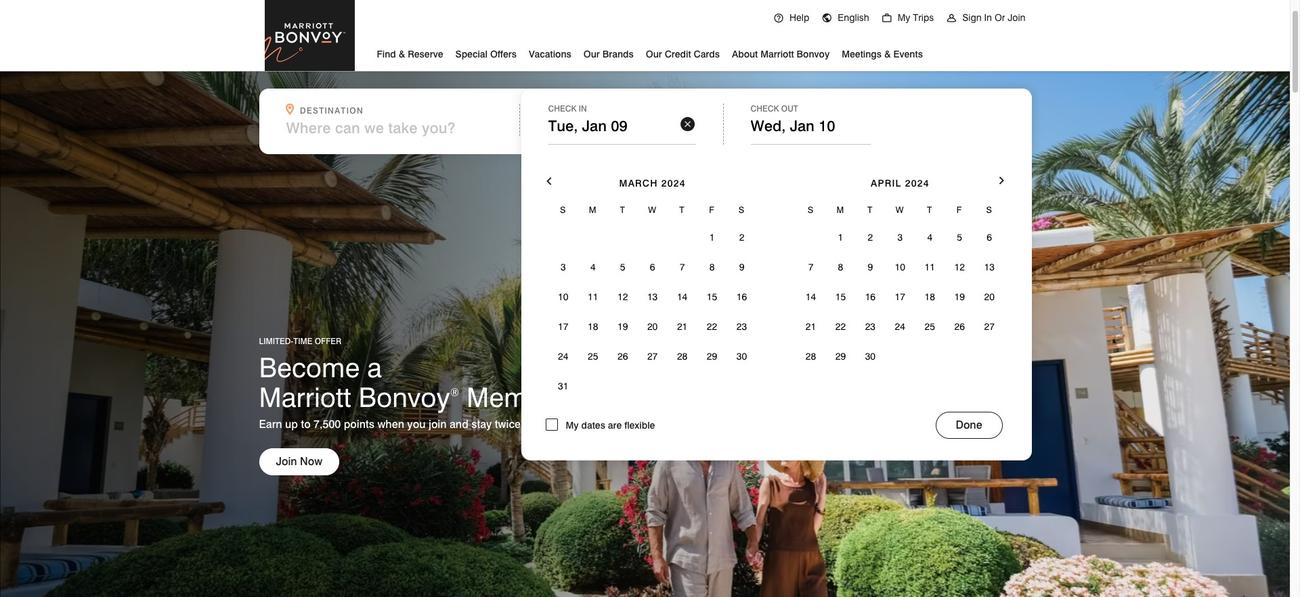 Task type: describe. For each thing, give the bounding box(es) containing it.
sign
[[962, 12, 982, 23]]

1 horizontal spatial 4
[[927, 232, 932, 243]]

2 7 from the left
[[808, 262, 813, 273]]

row containing 21
[[796, 312, 1004, 342]]

my for my trips
[[898, 12, 910, 23]]

1 vertical spatial 11
[[588, 292, 598, 303]]

f for april 2024
[[957, 204, 963, 215]]

1 t from the left
[[620, 204, 626, 215]]

limited-time offer become a marriott bonvoy ® member earn up to 7,500 points when you join and stay twice.
[[259, 337, 567, 432]]

about
[[732, 49, 758, 60]]

round image for sign in or join
[[946, 13, 957, 24]]

1 vertical spatial 6
[[650, 262, 655, 273]]

in for or
[[984, 12, 992, 23]]

2 28 from the left
[[806, 351, 816, 362]]

english button
[[815, 0, 875, 35]]

sign in or join button
[[940, 0, 1032, 35]]

to
[[301, 419, 311, 432]]

a
[[367, 352, 382, 384]]

2 t from the left
[[679, 204, 685, 215]]

meetings
[[842, 49, 882, 60]]

10 inside the check out wed, jan 10
[[819, 117, 835, 135]]

trips
[[913, 12, 934, 23]]

row containing 28
[[796, 342, 1004, 372]]

time
[[293, 337, 312, 347]]

our brands button
[[584, 43, 634, 63]]

1 night tue, jan 09 - wed, jan 10
[[549, 106, 726, 137]]

you
[[407, 419, 426, 432]]

3 t from the left
[[867, 204, 873, 215]]

our for our credit cards
[[646, 49, 662, 60]]

none search field containing tue, jan 09
[[259, 89, 1032, 461]]

2024 for march 2024
[[661, 178, 686, 189]]

0 horizontal spatial 24
[[558, 351, 568, 362]]

our brands
[[584, 49, 634, 60]]

m for april 2024
[[837, 204, 845, 215]]

10 inside 1 night tue, jan 09 - wed, jan 10
[[709, 119, 726, 137]]

0 horizontal spatial join
[[276, 456, 297, 469]]

2 23 from the left
[[865, 322, 876, 332]]

2 29 from the left
[[835, 351, 846, 362]]

now
[[300, 456, 322, 469]]

or
[[995, 12, 1005, 23]]

marriott inside limited-time offer become a marriott bonvoy ® member earn up to 7,500 points when you join and stay twice.
[[259, 381, 351, 414]]

1 vertical spatial 3
[[561, 262, 566, 273]]

5 inside row
[[620, 262, 625, 273]]

m for march 2024
[[589, 204, 597, 215]]

our credit cards
[[646, 49, 720, 60]]

brands
[[602, 49, 634, 60]]

meetings & events button
[[842, 43, 923, 63]]

dates
[[581, 420, 605, 431]]

april 2024
[[871, 178, 929, 189]]

row containing 3
[[548, 253, 757, 282]]

wed, inside the check out wed, jan 10
[[751, 117, 786, 135]]

0 vertical spatial 18
[[925, 292, 935, 303]]

become
[[259, 352, 360, 384]]

1 vertical spatial 12
[[618, 292, 628, 303]]

0 horizontal spatial 25
[[588, 351, 598, 362]]

april
[[871, 178, 902, 189]]

2 21 from the left
[[806, 322, 816, 332]]

round image for english
[[821, 13, 832, 24]]

my trips button
[[875, 0, 940, 35]]

1 29 from the left
[[707, 351, 717, 362]]

1 for 7
[[838, 232, 843, 243]]

w for march
[[648, 204, 657, 215]]

check for tue, jan 09
[[548, 104, 577, 114]]

1 for 3
[[709, 232, 715, 243]]

about marriott bonvoy
[[732, 49, 830, 60]]

jan for tue, jan 09 - wed, jan 10
[[583, 119, 607, 137]]

stay
[[471, 419, 492, 432]]

row group for march
[[548, 223, 757, 402]]

reserve
[[408, 49, 443, 60]]

1 16 from the left
[[737, 292, 747, 303]]

1 15 from the left
[[707, 292, 717, 303]]

2 14 from the left
[[806, 292, 816, 303]]

cards
[[694, 49, 720, 60]]

1 21 from the left
[[677, 322, 687, 332]]

1 vertical spatial 18
[[588, 322, 598, 332]]

w for april
[[896, 204, 904, 215]]

1 horizontal spatial 11
[[925, 262, 935, 273]]

flexible
[[624, 420, 655, 431]]

round image for help
[[773, 13, 784, 24]]

0 vertical spatial 27
[[984, 322, 995, 332]]

points
[[344, 419, 374, 432]]

2 15 from the left
[[835, 292, 846, 303]]

2 9 from the left
[[868, 262, 873, 273]]

wed, inside 1 night tue, jan 09 - wed, jan 10
[[641, 119, 676, 137]]

destination field
[[286, 119, 511, 137]]

0 vertical spatial 19
[[954, 292, 965, 303]]

4 s from the left
[[986, 204, 993, 215]]

2 s from the left
[[739, 204, 745, 215]]

offer
[[315, 337, 341, 347]]

0 horizontal spatial 4
[[590, 262, 596, 273]]

2 for 7
[[739, 232, 744, 243]]

0 vertical spatial 13
[[984, 262, 995, 273]]

our credit cards link
[[646, 43, 720, 63]]

grid containing april 2024
[[796, 158, 1004, 372]]

my dates are flexible
[[566, 420, 655, 431]]

special offers
[[455, 49, 517, 60]]

check out wed, jan 10
[[751, 104, 835, 135]]

0 vertical spatial 20
[[984, 292, 995, 303]]

1 14 from the left
[[677, 292, 687, 303]]

check for wed, jan 10
[[751, 104, 779, 114]]

out
[[781, 104, 798, 114]]

31
[[558, 381, 568, 392]]

row containing 7
[[796, 253, 1004, 282]]

1 vertical spatial 27
[[647, 351, 658, 362]]

help
[[789, 12, 809, 23]]

member
[[467, 381, 567, 414]]

®
[[450, 387, 459, 400]]

english
[[838, 12, 869, 23]]

1 horizontal spatial 26
[[954, 322, 965, 332]]

done
[[956, 419, 982, 432]]

1 vertical spatial 17
[[558, 322, 568, 332]]

1 22 from the left
[[707, 322, 717, 332]]

are
[[608, 420, 622, 431]]

join now link
[[259, 449, 339, 476]]

sign in or join
[[962, 12, 1025, 23]]

destination
[[300, 106, 364, 116]]

special offers button
[[455, 43, 517, 63]]

help link
[[767, 0, 815, 35]]



Task type: locate. For each thing, give the bounding box(es) containing it.
our for our brands
[[584, 49, 600, 60]]

1 horizontal spatial 6
[[987, 232, 992, 243]]

1 s from the left
[[560, 204, 566, 215]]

1 vertical spatial 19
[[618, 322, 628, 332]]

my trips
[[898, 12, 934, 23]]

and
[[450, 419, 468, 432]]

1 vertical spatial 24
[[558, 351, 568, 362]]

0 horizontal spatial 29
[[707, 351, 717, 362]]

1 horizontal spatial 14
[[806, 292, 816, 303]]

1 7 from the left
[[680, 262, 685, 273]]

t down the april 2024
[[927, 204, 933, 215]]

1 vertical spatial 26
[[618, 351, 628, 362]]

10
[[819, 117, 835, 135], [709, 119, 726, 137], [895, 262, 905, 273], [558, 292, 568, 303]]

0 horizontal spatial wed,
[[641, 119, 676, 137]]

f
[[709, 204, 715, 215], [957, 204, 963, 215]]

0 horizontal spatial check
[[548, 104, 577, 114]]

round image left help
[[773, 13, 784, 24]]

29
[[707, 351, 717, 362], [835, 351, 846, 362]]

1 horizontal spatial &
[[884, 49, 891, 60]]

& for meetings
[[884, 49, 891, 60]]

special
[[455, 49, 488, 60]]

2 row group from the left
[[796, 223, 1004, 372]]

t down march
[[620, 204, 626, 215]]

2 30 from the left
[[865, 351, 876, 362]]

check inside the check out wed, jan 10
[[751, 104, 779, 114]]

0 vertical spatial 11
[[925, 262, 935, 273]]

1 vertical spatial 4
[[590, 262, 596, 273]]

march
[[619, 178, 658, 189]]

check left out
[[751, 104, 779, 114]]

round image
[[773, 13, 784, 24], [821, 13, 832, 24], [881, 13, 892, 24], [946, 13, 957, 24]]

1 28 from the left
[[677, 351, 687, 362]]

wed, down out
[[751, 117, 786, 135]]

1 check from the left
[[548, 104, 577, 114]]

0 vertical spatial in
[[984, 12, 992, 23]]

1 horizontal spatial 1
[[709, 232, 715, 243]]

row containing 10
[[548, 282, 757, 312]]

1 grid from the left
[[548, 158, 757, 402]]

2 m from the left
[[837, 204, 845, 215]]

9
[[739, 262, 744, 273], [868, 262, 873, 273]]

0 horizontal spatial 16
[[737, 292, 747, 303]]

0 horizontal spatial 21
[[677, 322, 687, 332]]

join left now
[[276, 456, 297, 469]]

2 8 from the left
[[838, 262, 843, 273]]

tue, inside check in tue, jan 09
[[548, 117, 578, 135]]

2
[[739, 232, 744, 243], [868, 232, 873, 243]]

4 t from the left
[[927, 204, 933, 215]]

limited-
[[259, 337, 293, 347]]

2 22 from the left
[[835, 322, 846, 332]]

2 2024 from the left
[[905, 178, 929, 189]]

bonvoy down help
[[797, 49, 830, 60]]

s
[[560, 204, 566, 215], [739, 204, 745, 215], [808, 204, 814, 215], [986, 204, 993, 215]]

in left or
[[984, 12, 992, 23]]

0 horizontal spatial 19
[[618, 322, 628, 332]]

w down "march 2024"
[[648, 204, 657, 215]]

1 horizontal spatial 16
[[865, 292, 876, 303]]

1 horizontal spatial in
[[984, 12, 992, 23]]

events
[[893, 49, 923, 60]]

0 vertical spatial 26
[[954, 322, 965, 332]]

t
[[620, 204, 626, 215], [679, 204, 685, 215], [867, 204, 873, 215], [927, 204, 933, 215]]

& inside find & reserve dropdown button
[[399, 49, 405, 60]]

bonvoy inside dropdown button
[[797, 49, 830, 60]]

& left events
[[884, 49, 891, 60]]

1 horizontal spatial 8
[[838, 262, 843, 273]]

0 horizontal spatial 30
[[737, 351, 747, 362]]

in down our brands
[[579, 104, 587, 114]]

join
[[1008, 12, 1025, 23], [276, 456, 297, 469]]

round image for my trips
[[881, 13, 892, 24]]

09 inside check in tue, jan 09
[[611, 117, 627, 135]]

-
[[632, 119, 637, 137]]

0 horizontal spatial row group
[[548, 223, 757, 402]]

1 horizontal spatial 15
[[835, 292, 846, 303]]

0 horizontal spatial 27
[[647, 351, 658, 362]]

our
[[584, 49, 600, 60], [646, 49, 662, 60]]

1 vertical spatial 5
[[620, 262, 625, 273]]

0 horizontal spatial 9
[[739, 262, 744, 273]]

09 for tue, jan 09 - wed, jan 10
[[612, 119, 628, 137]]

0 horizontal spatial 1
[[566, 106, 571, 116]]

0 vertical spatial 25
[[925, 322, 935, 332]]

marriott inside dropdown button
[[760, 49, 794, 60]]

22
[[707, 322, 717, 332], [835, 322, 846, 332]]

09 inside 1 night tue, jan 09 - wed, jan 10
[[612, 119, 628, 137]]

2024 for april 2024
[[905, 178, 929, 189]]

1 horizontal spatial join
[[1008, 12, 1025, 23]]

0 horizontal spatial 18
[[588, 322, 598, 332]]

1 horizontal spatial bonvoy
[[797, 49, 830, 60]]

1 30 from the left
[[737, 351, 747, 362]]

30
[[737, 351, 747, 362], [865, 351, 876, 362]]

1 our from the left
[[584, 49, 600, 60]]

7
[[680, 262, 685, 273], [808, 262, 813, 273]]

our left credit at top
[[646, 49, 662, 60]]

0 vertical spatial 17
[[895, 292, 905, 303]]

&
[[399, 49, 405, 60], [884, 49, 891, 60]]

1 inside 1 night tue, jan 09 - wed, jan 10
[[566, 106, 571, 116]]

twice.
[[495, 419, 524, 432]]

7,500
[[314, 419, 341, 432]]

0 vertical spatial 4
[[927, 232, 932, 243]]

3
[[897, 232, 903, 243], [561, 262, 566, 273]]

1 9 from the left
[[739, 262, 744, 273]]

1 8 from the left
[[709, 262, 715, 273]]

when
[[377, 419, 404, 432]]

join
[[429, 419, 447, 432]]

earn
[[259, 419, 282, 432]]

09 for tue, jan 09
[[611, 117, 627, 135]]

my left trips
[[898, 12, 910, 23]]

1 2024 from the left
[[661, 178, 686, 189]]

0 vertical spatial 3
[[897, 232, 903, 243]]

bonvoy inside limited-time offer become a marriott bonvoy ® member earn up to 7,500 points when you join and stay twice.
[[359, 381, 450, 414]]

0 horizontal spatial f
[[709, 204, 715, 215]]

0 horizontal spatial 12
[[618, 292, 628, 303]]

done button
[[935, 412, 1002, 439]]

1 horizontal spatial row group
[[796, 223, 1004, 372]]

round image inside sign in or join dropdown button
[[946, 13, 957, 24]]

0 horizontal spatial w
[[648, 204, 657, 215]]

1 vertical spatial join
[[276, 456, 297, 469]]

2 for 11
[[868, 232, 873, 243]]

2 our from the left
[[646, 49, 662, 60]]

1 vertical spatial 13
[[647, 292, 658, 303]]

2 & from the left
[[884, 49, 891, 60]]

0 vertical spatial 12
[[954, 262, 965, 273]]

0 vertical spatial my
[[898, 12, 910, 23]]

tue, inside 1 night tue, jan 09 - wed, jan 10
[[549, 119, 579, 137]]

round image left sign
[[946, 13, 957, 24]]

19
[[954, 292, 965, 303], [618, 322, 628, 332]]

join now
[[276, 456, 322, 469]]

0 horizontal spatial 8
[[709, 262, 715, 273]]

my for my dates are flexible
[[566, 420, 579, 431]]

6
[[987, 232, 992, 243], [650, 262, 655, 273]]

1 horizontal spatial 12
[[954, 262, 965, 273]]

1 horizontal spatial 21
[[806, 322, 816, 332]]

check in tue, jan 09
[[548, 104, 627, 135]]

1 horizontal spatial 20
[[984, 292, 995, 303]]

1 horizontal spatial 3
[[897, 232, 903, 243]]

check
[[548, 104, 577, 114], [751, 104, 779, 114]]

1 f from the left
[[709, 204, 715, 215]]

1 w from the left
[[648, 204, 657, 215]]

round image inside english button
[[821, 13, 832, 24]]

about marriott bonvoy button
[[732, 43, 830, 63]]

in
[[984, 12, 992, 23], [579, 104, 587, 114]]

1 horizontal spatial marriott
[[760, 49, 794, 60]]

2024 right april
[[905, 178, 929, 189]]

1 horizontal spatial 23
[[865, 322, 876, 332]]

1 2 from the left
[[739, 232, 744, 243]]

row containing 17
[[548, 312, 757, 342]]

t down "march 2024"
[[679, 204, 685, 215]]

round image left my trips
[[881, 13, 892, 24]]

row
[[548, 197, 757, 223], [796, 197, 1004, 223], [548, 223, 757, 253], [796, 223, 1004, 253], [548, 253, 757, 282], [796, 253, 1004, 282], [548, 282, 757, 312], [796, 282, 1004, 312], [548, 312, 757, 342], [796, 312, 1004, 342], [548, 342, 757, 372], [796, 342, 1004, 372]]

1 horizontal spatial 22
[[835, 322, 846, 332]]

meetings & events
[[842, 49, 923, 60]]

2 2 from the left
[[868, 232, 873, 243]]

1 horizontal spatial 24
[[895, 322, 905, 332]]

1 m from the left
[[589, 204, 597, 215]]

in for tue,
[[579, 104, 587, 114]]

5
[[957, 232, 962, 243], [620, 262, 625, 273]]

2 f from the left
[[957, 204, 963, 215]]

0 vertical spatial 6
[[987, 232, 992, 243]]

tue, for tue, jan 09
[[548, 117, 578, 135]]

1 horizontal spatial 5
[[957, 232, 962, 243]]

0 vertical spatial marriott
[[760, 49, 794, 60]]

1 horizontal spatial m
[[837, 204, 845, 215]]

round image inside my trips button
[[881, 13, 892, 24]]

1 vertical spatial my
[[566, 420, 579, 431]]

0 horizontal spatial 14
[[677, 292, 687, 303]]

join right or
[[1008, 12, 1025, 23]]

1 horizontal spatial check
[[751, 104, 779, 114]]

1 horizontal spatial 19
[[954, 292, 965, 303]]

1 & from the left
[[399, 49, 405, 60]]

26
[[954, 322, 965, 332], [618, 351, 628, 362]]

1 vertical spatial marriott
[[259, 381, 351, 414]]

16
[[737, 292, 747, 303], [865, 292, 876, 303]]

tue, for tue, jan 09 - wed, jan 10
[[549, 119, 579, 137]]

round image inside help link
[[773, 13, 784, 24]]

0 horizontal spatial 7
[[680, 262, 685, 273]]

1 row group from the left
[[548, 223, 757, 402]]

our inside dropdown button
[[584, 49, 600, 60]]

1 horizontal spatial our
[[646, 49, 662, 60]]

12
[[954, 262, 965, 273], [618, 292, 628, 303]]

2 check from the left
[[751, 104, 779, 114]]

1 horizontal spatial grid
[[796, 158, 1004, 372]]

& for find
[[399, 49, 405, 60]]

0 horizontal spatial m
[[589, 204, 597, 215]]

1 vertical spatial 25
[[588, 351, 598, 362]]

row containing 14
[[796, 282, 1004, 312]]

2 16 from the left
[[865, 292, 876, 303]]

offers
[[490, 49, 517, 60]]

None search field
[[259, 89, 1032, 461]]

0 horizontal spatial 20
[[647, 322, 658, 332]]

1 horizontal spatial 7
[[808, 262, 813, 273]]

our left brands at left
[[584, 49, 600, 60]]

1 horizontal spatial wed,
[[751, 117, 786, 135]]

0 horizontal spatial 11
[[588, 292, 598, 303]]

0 vertical spatial 5
[[957, 232, 962, 243]]

row group
[[548, 223, 757, 402], [796, 223, 1004, 372]]

17
[[895, 292, 905, 303], [558, 322, 568, 332]]

25
[[925, 322, 935, 332], [588, 351, 598, 362]]

join inside dropdown button
[[1008, 12, 1025, 23]]

w down the april 2024
[[896, 204, 904, 215]]

Destination text field
[[286, 119, 493, 137]]

wed, right "-"
[[641, 119, 676, 137]]

in inside check in tue, jan 09
[[579, 104, 587, 114]]

find
[[377, 49, 396, 60]]

2024
[[661, 178, 686, 189], [905, 178, 929, 189]]

jan inside the check out wed, jan 10
[[790, 117, 814, 135]]

credit
[[665, 49, 691, 60]]

21
[[677, 322, 687, 332], [806, 322, 816, 332]]

0 horizontal spatial 13
[[647, 292, 658, 303]]

20
[[984, 292, 995, 303], [647, 322, 658, 332]]

jan for wed, jan 10
[[790, 117, 814, 135]]

jan for tue, jan 09
[[582, 117, 607, 135]]

find & reserve button
[[377, 43, 443, 63]]

0 horizontal spatial our
[[584, 49, 600, 60]]

1 horizontal spatial 29
[[835, 351, 846, 362]]

8
[[709, 262, 715, 273], [838, 262, 843, 273]]

3 round image from the left
[[881, 13, 892, 24]]

march 2024
[[619, 178, 686, 189]]

2 w from the left
[[896, 204, 904, 215]]

0 horizontal spatial 2024
[[661, 178, 686, 189]]

28
[[677, 351, 687, 362], [806, 351, 816, 362]]

marriott up to
[[259, 381, 351, 414]]

in inside dropdown button
[[984, 12, 992, 23]]

1 horizontal spatial 30
[[865, 351, 876, 362]]

row containing 24
[[548, 342, 757, 372]]

1 horizontal spatial 25
[[925, 322, 935, 332]]

vacations button
[[529, 43, 571, 63]]

1 23 from the left
[[737, 322, 747, 332]]

09
[[611, 117, 627, 135], [612, 119, 628, 137]]

my
[[898, 12, 910, 23], [566, 420, 579, 431]]

check down vacations at the left top of the page
[[548, 104, 577, 114]]

check inside check in tue, jan 09
[[548, 104, 577, 114]]

marriott right about
[[760, 49, 794, 60]]

14
[[677, 292, 687, 303], [806, 292, 816, 303]]

grid containing march 2024
[[548, 158, 757, 402]]

vacations
[[529, 49, 571, 60]]

0 horizontal spatial in
[[579, 104, 587, 114]]

0 horizontal spatial 6
[[650, 262, 655, 273]]

1 horizontal spatial my
[[898, 12, 910, 23]]

round image left english
[[821, 13, 832, 24]]

1 horizontal spatial 17
[[895, 292, 905, 303]]

find & reserve
[[377, 49, 443, 60]]

0 horizontal spatial 15
[[707, 292, 717, 303]]

1 horizontal spatial 18
[[925, 292, 935, 303]]

0 horizontal spatial my
[[566, 420, 579, 431]]

my inside button
[[898, 12, 910, 23]]

2024 right march
[[661, 178, 686, 189]]

row group for april
[[796, 223, 1004, 372]]

night
[[574, 106, 604, 116]]

3 s from the left
[[808, 204, 814, 215]]

& right find
[[399, 49, 405, 60]]

jan inside check in tue, jan 09
[[582, 117, 607, 135]]

1 horizontal spatial 27
[[984, 322, 995, 332]]

bonvoy up you
[[359, 381, 450, 414]]

my left dates
[[566, 420, 579, 431]]

1 round image from the left
[[773, 13, 784, 24]]

0 horizontal spatial 17
[[558, 322, 568, 332]]

f for march 2024
[[709, 204, 715, 215]]

t down april
[[867, 204, 873, 215]]

& inside meetings & events dropdown button
[[884, 49, 891, 60]]

1 horizontal spatial 2
[[868, 232, 873, 243]]

0 vertical spatial join
[[1008, 12, 1025, 23]]

1 vertical spatial 20
[[647, 322, 658, 332]]

13
[[984, 262, 995, 273], [647, 292, 658, 303]]

up
[[285, 419, 298, 432]]

2 grid from the left
[[796, 158, 1004, 372]]

0 vertical spatial 24
[[895, 322, 905, 332]]

4 round image from the left
[[946, 13, 957, 24]]

grid
[[548, 158, 757, 402], [796, 158, 1004, 372]]

2 round image from the left
[[821, 13, 832, 24]]

15
[[707, 292, 717, 303], [835, 292, 846, 303]]

1
[[566, 106, 571, 116], [709, 232, 715, 243], [838, 232, 843, 243]]



Task type: vqa. For each thing, say whether or not it's contained in the screenshot.


